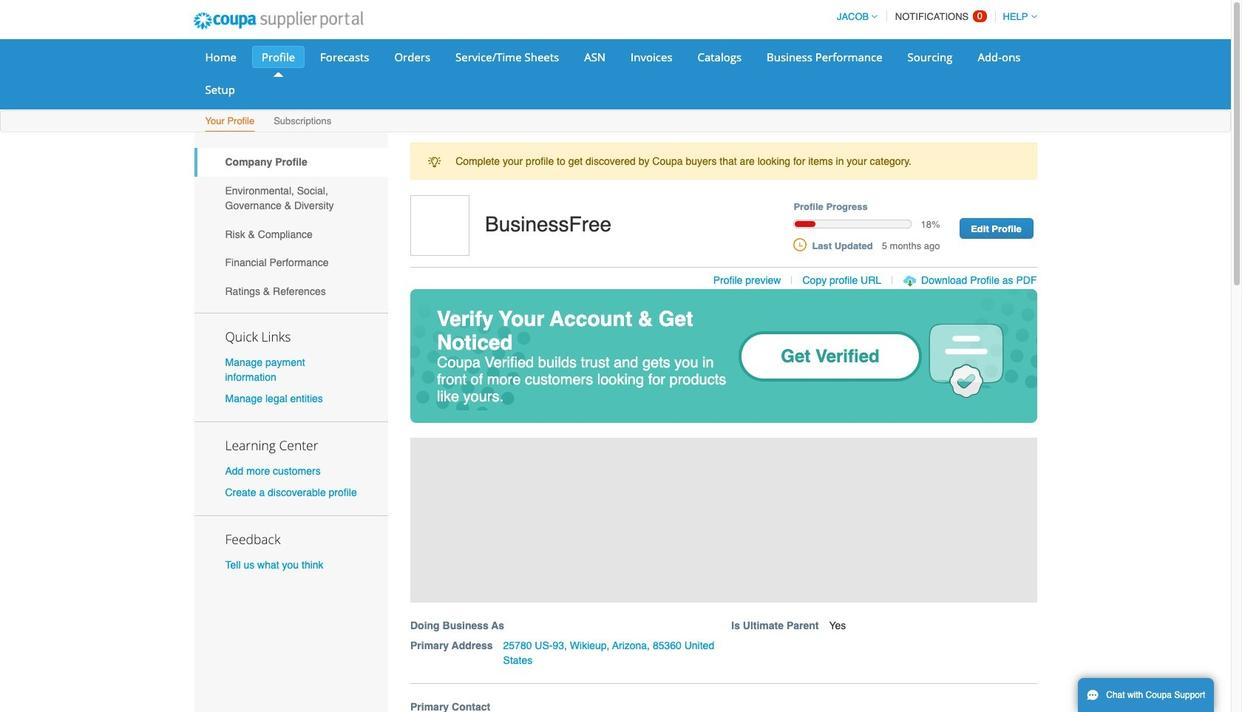 Task type: vqa. For each thing, say whether or not it's contained in the screenshot.
the Coupa Supplier Portal image
yes



Task type: describe. For each thing, give the bounding box(es) containing it.
background image
[[410, 437, 1037, 602]]



Task type: locate. For each thing, give the bounding box(es) containing it.
businessfree image
[[410, 195, 470, 256]]

coupa supplier portal image
[[183, 2, 374, 39]]

navigation
[[830, 2, 1037, 31]]

alert
[[410, 143, 1037, 180]]

banner
[[405, 195, 1053, 684]]



